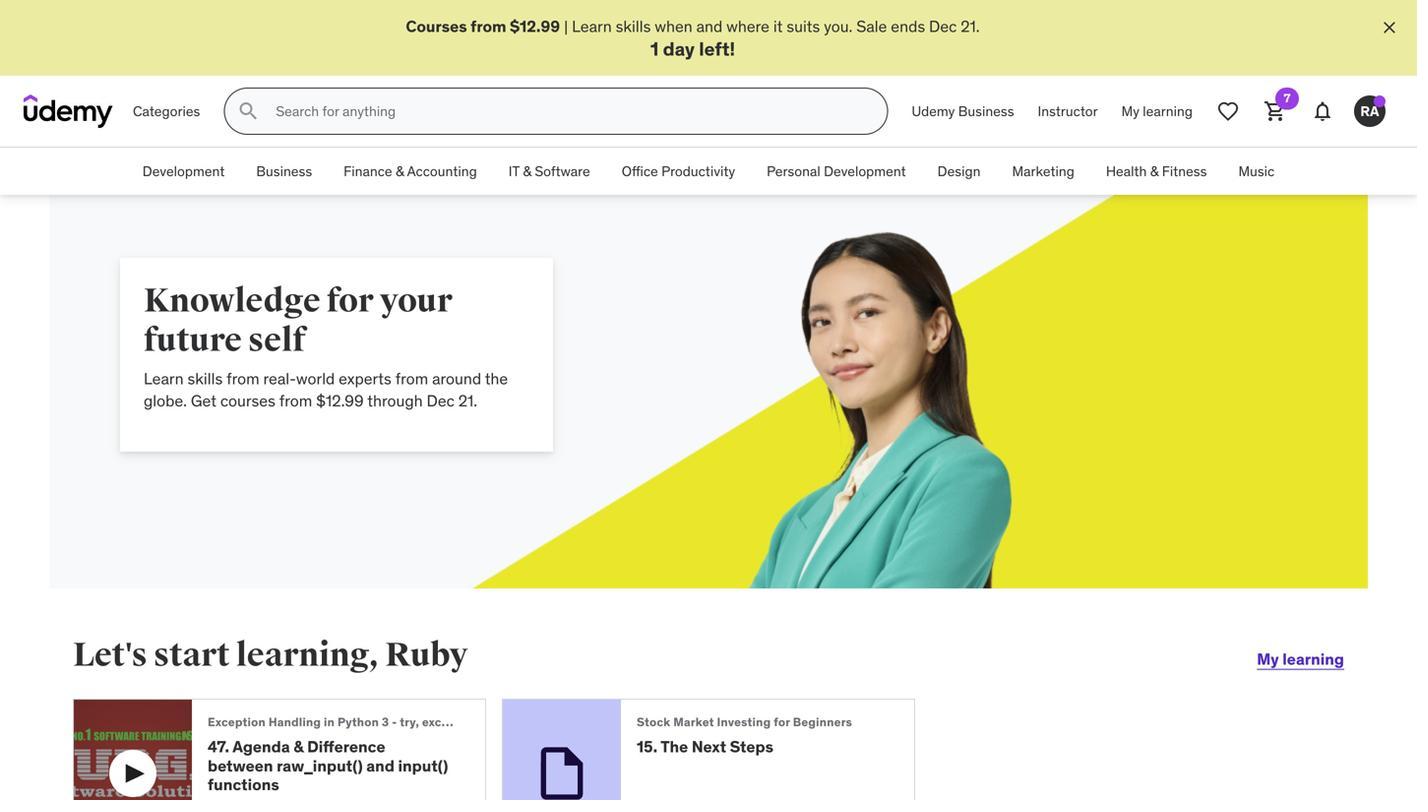 Task type: vqa. For each thing, say whether or not it's contained in the screenshot.
to:
no



Task type: describe. For each thing, give the bounding box(es) containing it.
7 link
[[1252, 88, 1300, 135]]

|
[[564, 16, 568, 36]]

learning,
[[236, 635, 379, 676]]

courses
[[220, 391, 276, 411]]

for inside stock market investing for beginners 15. the next steps
[[774, 715, 791, 730]]

it
[[774, 16, 783, 36]]

exception
[[208, 715, 266, 730]]

1 horizontal spatial learning
[[1283, 649, 1345, 670]]

beginners
[[793, 715, 853, 730]]

design link
[[922, 148, 997, 195]]

ra
[[1361, 102, 1380, 120]]

dec inside knowledge for your future self learn skills from real-world experts from around the globe. get courses from $12.99 through dec 21.
[[427, 391, 455, 411]]

get
[[191, 391, 217, 411]]

exception handling in python 3 - try, except, else, finally 47. agenda & difference between raw_input() and input() functions
[[208, 715, 534, 795]]

through
[[367, 391, 423, 411]]

self
[[248, 320, 306, 361]]

market
[[674, 715, 714, 730]]

47.
[[208, 737, 229, 757]]

fitness
[[1163, 162, 1208, 180]]

development inside development link
[[143, 162, 225, 180]]

udemy
[[912, 102, 955, 120]]

let's start learning, ruby
[[73, 635, 468, 676]]

1 vertical spatial business
[[256, 162, 312, 180]]

stock
[[637, 715, 671, 730]]

instructor
[[1038, 102, 1098, 120]]

the
[[485, 369, 508, 389]]

47. agenda & difference between raw_input() and input() functions link
[[208, 737, 454, 795]]

your
[[380, 281, 453, 322]]

office productivity
[[622, 162, 736, 180]]

start
[[154, 635, 230, 676]]

ruby
[[385, 635, 468, 676]]

categories button
[[121, 88, 212, 135]]

instructor link
[[1027, 88, 1110, 135]]

it & software link
[[493, 148, 606, 195]]

$12.99 inside courses from $12.99 | learn skills when and where it suits you. sale ends dec 21. 1 day left!
[[510, 16, 560, 36]]

15.
[[637, 737, 658, 757]]

skills inside courses from $12.99 | learn skills when and where it suits you. sale ends dec 21. 1 day left!
[[616, 16, 651, 36]]

finance
[[344, 162, 392, 180]]

finance & accounting
[[344, 162, 477, 180]]

marketing
[[1013, 162, 1075, 180]]

office productivity link
[[606, 148, 751, 195]]

music
[[1239, 162, 1275, 180]]

productivity
[[662, 162, 736, 180]]

7
[[1284, 91, 1291, 106]]

you.
[[824, 16, 853, 36]]

finance & accounting link
[[328, 148, 493, 195]]

let's
[[73, 635, 147, 676]]

$12.99 inside knowledge for your future self learn skills from real-world experts from around the globe. get courses from $12.99 through dec 21.
[[316, 391, 364, 411]]

marketing link
[[997, 148, 1091, 195]]

my learning for rightmost my learning link
[[1258, 649, 1345, 670]]

courses
[[406, 16, 467, 36]]

categories
[[133, 102, 200, 120]]

globe.
[[144, 391, 187, 411]]

sale
[[857, 16, 888, 36]]

21. inside knowledge for your future self learn skills from real-world experts from around the globe. get courses from $12.99 through dec 21.
[[459, 391, 478, 411]]

3
[[382, 715, 389, 730]]

office
[[622, 162, 658, 180]]

music link
[[1223, 148, 1291, 195]]

1 horizontal spatial business
[[959, 102, 1015, 120]]

udemy business link
[[900, 88, 1027, 135]]

you have alerts image
[[1375, 96, 1386, 108]]

learn inside knowledge for your future self learn skills from real-world experts from around the globe. get courses from $12.99 through dec 21.
[[144, 369, 184, 389]]

where
[[727, 16, 770, 36]]

& for fitness
[[1151, 162, 1159, 180]]

software
[[535, 162, 590, 180]]

my learning for leftmost my learning link
[[1122, 102, 1193, 120]]

Search for anything text field
[[272, 95, 864, 128]]

health
[[1107, 162, 1147, 180]]

agenda
[[233, 737, 290, 757]]

functions
[[208, 775, 279, 795]]

0 horizontal spatial my learning link
[[1110, 88, 1205, 135]]

and inside courses from $12.99 | learn skills when and where it suits you. sale ends dec 21. 1 day left!
[[697, 16, 723, 36]]

left!
[[699, 37, 736, 60]]

15. the next steps link
[[637, 737, 883, 757]]

-
[[392, 715, 397, 730]]

from up through
[[396, 369, 429, 389]]



Task type: locate. For each thing, give the bounding box(es) containing it.
0 vertical spatial skills
[[616, 16, 651, 36]]

udemy image
[[24, 95, 113, 128]]

learn up globe.
[[144, 369, 184, 389]]

for left your
[[327, 281, 374, 322]]

personal development link
[[751, 148, 922, 195]]

& right the health
[[1151, 162, 1159, 180]]

learn inside courses from $12.99 | learn skills when and where it suits you. sale ends dec 21. 1 day left!
[[572, 16, 612, 36]]

1 horizontal spatial 21.
[[961, 16, 980, 36]]

0 horizontal spatial dec
[[427, 391, 455, 411]]

else,
[[468, 715, 495, 730]]

0 vertical spatial for
[[327, 281, 374, 322]]

0 vertical spatial business
[[959, 102, 1015, 120]]

udemy business
[[912, 102, 1015, 120]]

& down handling
[[294, 737, 304, 757]]

and left the input() on the left of page
[[367, 756, 395, 776]]

& inside health & fitness link
[[1151, 162, 1159, 180]]

ra link
[[1347, 88, 1394, 135]]

1 vertical spatial and
[[367, 756, 395, 776]]

business
[[959, 102, 1015, 120], [256, 162, 312, 180]]

from down real-
[[279, 391, 312, 411]]

from inside courses from $12.99 | learn skills when and where it suits you. sale ends dec 21. 1 day left!
[[471, 16, 507, 36]]

close image
[[1380, 18, 1400, 37]]

development down categories dropdown button
[[143, 162, 225, 180]]

learning
[[1143, 102, 1193, 120], [1283, 649, 1345, 670]]

0 vertical spatial learning
[[1143, 102, 1193, 120]]

1 horizontal spatial and
[[697, 16, 723, 36]]

1 vertical spatial my learning link
[[1258, 636, 1345, 684]]

for up 15. the next steps link
[[774, 715, 791, 730]]

skills inside knowledge for your future self learn skills from real-world experts from around the globe. get courses from $12.99 through dec 21.
[[188, 369, 223, 389]]

steps
[[730, 737, 774, 757]]

input()
[[398, 756, 448, 776]]

personal development
[[767, 162, 906, 180]]

0 horizontal spatial $12.99
[[316, 391, 364, 411]]

development link
[[127, 148, 241, 195]]

for
[[327, 281, 374, 322], [774, 715, 791, 730]]

1 vertical spatial learn
[[144, 369, 184, 389]]

knowledge for your future self learn skills from real-world experts from around the globe. get courses from $12.99 through dec 21.
[[144, 281, 508, 411]]

my for rightmost my learning link
[[1258, 649, 1280, 670]]

day
[[663, 37, 695, 60]]

and
[[697, 16, 723, 36], [367, 756, 395, 776]]

my learning
[[1122, 102, 1193, 120], [1258, 649, 1345, 670]]

0 vertical spatial 21.
[[961, 16, 980, 36]]

and up left! on the top of page
[[697, 16, 723, 36]]

real-
[[263, 369, 296, 389]]

raw_input()
[[277, 756, 363, 776]]

21.
[[961, 16, 980, 36], [459, 391, 478, 411]]

personal
[[767, 162, 821, 180]]

knowledge
[[144, 281, 321, 322]]

1 horizontal spatial skills
[[616, 16, 651, 36]]

courses from $12.99 | learn skills when and where it suits you. sale ends dec 21. 1 day left!
[[406, 16, 980, 60]]

my
[[1122, 102, 1140, 120], [1258, 649, 1280, 670]]

my learning link
[[1110, 88, 1205, 135], [1258, 636, 1345, 684]]

2 development from the left
[[824, 162, 906, 180]]

it & software
[[509, 162, 590, 180]]

development
[[143, 162, 225, 180], [824, 162, 906, 180]]

0 horizontal spatial skills
[[188, 369, 223, 389]]

when
[[655, 16, 693, 36]]

business link
[[241, 148, 328, 195]]

skills up get
[[188, 369, 223, 389]]

learn
[[572, 16, 612, 36], [144, 369, 184, 389]]

difference
[[307, 737, 386, 757]]

1 vertical spatial skills
[[188, 369, 223, 389]]

0 vertical spatial learn
[[572, 16, 612, 36]]

suits
[[787, 16, 821, 36]]

accounting
[[407, 162, 477, 180]]

design
[[938, 162, 981, 180]]

business right udemy
[[959, 102, 1015, 120]]

0 horizontal spatial for
[[327, 281, 374, 322]]

1 vertical spatial my
[[1258, 649, 1280, 670]]

dec inside courses from $12.99 | learn skills when and where it suits you. sale ends dec 21. 1 day left!
[[929, 16, 957, 36]]

1 vertical spatial $12.99
[[316, 391, 364, 411]]

0 horizontal spatial development
[[143, 162, 225, 180]]

dec down around
[[427, 391, 455, 411]]

0 vertical spatial my learning link
[[1110, 88, 1205, 135]]

wishlist image
[[1217, 100, 1241, 123]]

for inside knowledge for your future self learn skills from real-world experts from around the globe. get courses from $12.99 through dec 21.
[[327, 281, 374, 322]]

development right personal
[[824, 162, 906, 180]]

1 vertical spatial my learning
[[1258, 649, 1345, 670]]

&
[[396, 162, 404, 180], [523, 162, 532, 180], [1151, 162, 1159, 180], [294, 737, 304, 757]]

0 vertical spatial my learning
[[1122, 102, 1193, 120]]

investing
[[717, 715, 771, 730]]

next
[[692, 737, 727, 757]]

my for leftmost my learning link
[[1122, 102, 1140, 120]]

& inside exception handling in python 3 - try, except, else, finally 47. agenda & difference between raw_input() and input() functions
[[294, 737, 304, 757]]

dec
[[929, 16, 957, 36], [427, 391, 455, 411]]

except,
[[422, 715, 465, 730]]

python
[[338, 715, 379, 730]]

1
[[651, 37, 659, 60]]

0 horizontal spatial learning
[[1143, 102, 1193, 120]]

1 vertical spatial 21.
[[459, 391, 478, 411]]

handling
[[269, 715, 321, 730]]

submit search image
[[237, 100, 260, 123]]

finally
[[498, 715, 534, 730]]

0 vertical spatial dec
[[929, 16, 957, 36]]

notifications image
[[1311, 100, 1335, 123]]

1 development from the left
[[143, 162, 225, 180]]

$12.99 down world
[[316, 391, 364, 411]]

& for accounting
[[396, 162, 404, 180]]

between
[[208, 756, 273, 776]]

1 horizontal spatial $12.99
[[510, 16, 560, 36]]

the
[[661, 737, 689, 757]]

future
[[144, 320, 242, 361]]

try,
[[400, 715, 419, 730]]

1 horizontal spatial my
[[1258, 649, 1280, 670]]

1 horizontal spatial my learning link
[[1258, 636, 1345, 684]]

0 horizontal spatial business
[[256, 162, 312, 180]]

0 horizontal spatial and
[[367, 756, 395, 776]]

1 vertical spatial dec
[[427, 391, 455, 411]]

0 vertical spatial $12.99
[[510, 16, 560, 36]]

& right finance
[[396, 162, 404, 180]]

21. down around
[[459, 391, 478, 411]]

& inside finance & accounting link
[[396, 162, 404, 180]]

health & fitness link
[[1091, 148, 1223, 195]]

21. inside courses from $12.99 | learn skills when and where it suits you. sale ends dec 21. 1 day left!
[[961, 16, 980, 36]]

learn right |
[[572, 16, 612, 36]]

1 horizontal spatial my learning
[[1258, 649, 1345, 670]]

0 horizontal spatial 21.
[[459, 391, 478, 411]]

0 horizontal spatial my
[[1122, 102, 1140, 120]]

from right courses
[[471, 16, 507, 36]]

from up 'courses'
[[227, 369, 260, 389]]

0 vertical spatial my
[[1122, 102, 1140, 120]]

0 horizontal spatial my learning
[[1122, 102, 1193, 120]]

ends
[[891, 16, 926, 36]]

around
[[432, 369, 482, 389]]

& for software
[[523, 162, 532, 180]]

and inside exception handling in python 3 - try, except, else, finally 47. agenda & difference between raw_input() and input() functions
[[367, 756, 395, 776]]

stock market investing for beginners 15. the next steps
[[637, 715, 853, 757]]

business down submit search icon
[[256, 162, 312, 180]]

$12.99 left |
[[510, 16, 560, 36]]

1 horizontal spatial development
[[824, 162, 906, 180]]

& right it
[[523, 162, 532, 180]]

1 horizontal spatial dec
[[929, 16, 957, 36]]

dec right ends
[[929, 16, 957, 36]]

& inside it & software link
[[523, 162, 532, 180]]

skills
[[616, 16, 651, 36], [188, 369, 223, 389]]

0 horizontal spatial learn
[[144, 369, 184, 389]]

shopping cart with 7 items image
[[1264, 100, 1288, 123]]

1 vertical spatial for
[[774, 715, 791, 730]]

0 vertical spatial and
[[697, 16, 723, 36]]

21. right ends
[[961, 16, 980, 36]]

1 vertical spatial learning
[[1283, 649, 1345, 670]]

world
[[296, 369, 335, 389]]

$12.99
[[510, 16, 560, 36], [316, 391, 364, 411]]

1 horizontal spatial for
[[774, 715, 791, 730]]

experts
[[339, 369, 392, 389]]

it
[[509, 162, 520, 180]]

skills up 1
[[616, 16, 651, 36]]

1 horizontal spatial learn
[[572, 16, 612, 36]]

health & fitness
[[1107, 162, 1208, 180]]

development inside personal development "link"
[[824, 162, 906, 180]]

in
[[324, 715, 335, 730]]



